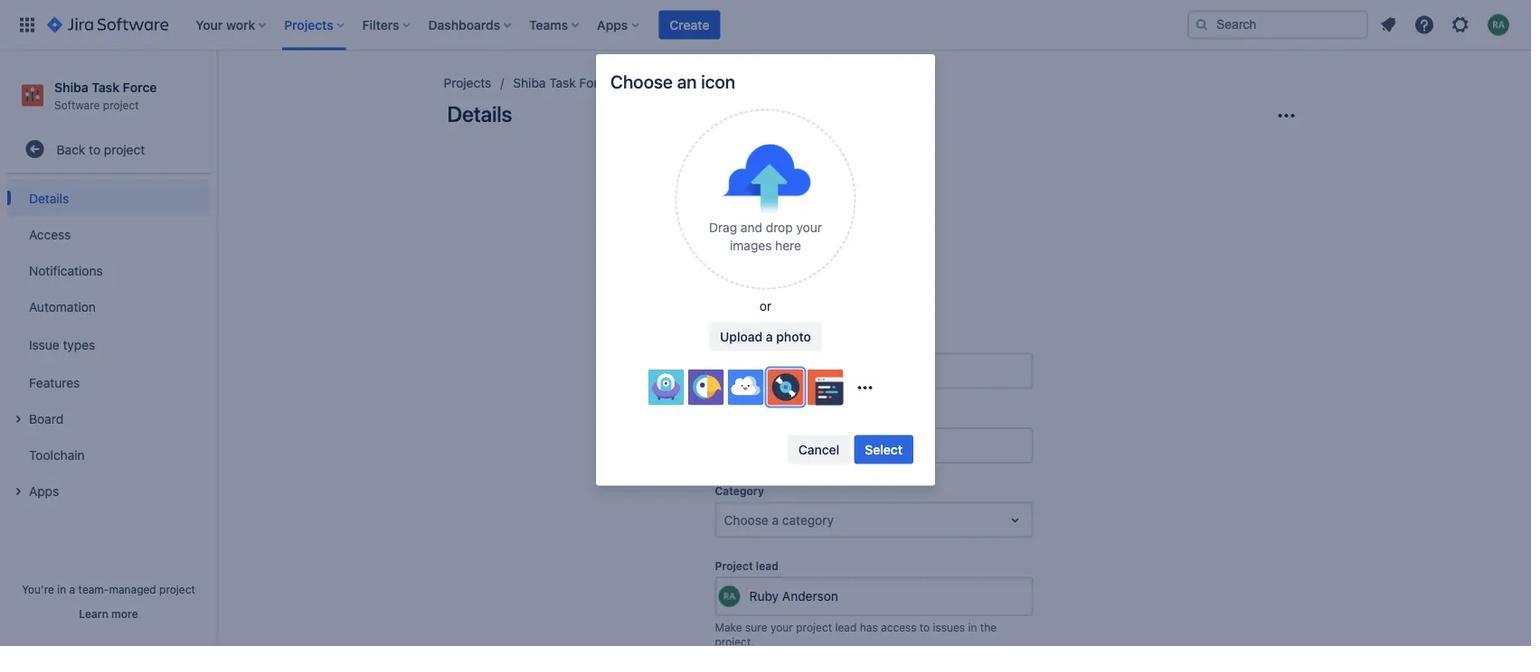 Task type: describe. For each thing, give the bounding box(es) containing it.
sure
[[745, 621, 767, 634]]

shiba for shiba task force software project
[[54, 80, 88, 95]]

issue types
[[29, 337, 95, 352]]

category
[[715, 485, 764, 498]]

toolchain link
[[7, 437, 210, 473]]

group containing details
[[7, 175, 210, 515]]

select a default avatar option group
[[648, 370, 847, 406]]

project right managed
[[159, 583, 195, 596]]

make
[[715, 621, 742, 634]]

details inside details link
[[29, 191, 69, 206]]

details link
[[7, 180, 210, 216]]

show more image
[[851, 373, 880, 402]]

toolchain
[[29, 448, 85, 462]]

projects link
[[444, 72, 491, 94]]

project avatar image
[[816, 152, 932, 268]]

project settings
[[634, 76, 726, 90]]

notifications
[[29, 263, 103, 278]]

automation link
[[7, 289, 210, 325]]

board button
[[7, 401, 210, 437]]

more
[[111, 608, 138, 620]]

apps
[[29, 484, 59, 499]]

force for shiba task force software project
[[123, 80, 157, 95]]

upload image image
[[720, 144, 811, 214]]

choose for choose a category
[[724, 513, 769, 528]]

back to project link
[[7, 131, 210, 167]]

learn more
[[79, 608, 138, 620]]

Name field
[[717, 355, 1031, 388]]

ruby anderson
[[749, 589, 838, 604]]

0 vertical spatial lead
[[756, 560, 779, 572]]

project inside shiba task force software project
[[103, 98, 139, 111]]

projects
[[444, 76, 491, 90]]

open image
[[1004, 510, 1026, 531]]

project lead
[[715, 560, 779, 572]]

task for shiba task force
[[549, 76, 576, 90]]

anderson
[[782, 589, 838, 604]]

create
[[670, 17, 709, 32]]

automation
[[29, 299, 96, 314]]

has
[[860, 621, 878, 634]]

types
[[63, 337, 95, 352]]

icon
[[701, 71, 735, 92]]

or
[[760, 299, 772, 313]]

access
[[29, 227, 71, 242]]

the
[[980, 621, 997, 634]]

a for photo
[[766, 329, 773, 344]]

0 horizontal spatial in
[[57, 583, 66, 596]]

force for shiba task force
[[579, 76, 612, 90]]

notifications link
[[7, 253, 210, 289]]

features
[[29, 375, 80, 390]]

0 vertical spatial details
[[447, 101, 512, 127]]

shiba for shiba task force
[[513, 76, 546, 90]]

project inside make sure your project lead has access to issues in the project.
[[796, 621, 832, 634]]

upload a photo button
[[709, 322, 822, 351]]



Task type: vqa. For each thing, say whether or not it's contained in the screenshot.
possible
no



Task type: locate. For each thing, give the bounding box(es) containing it.
create banner
[[0, 0, 1531, 51]]

project for project settings
[[634, 76, 675, 90]]

create button
[[659, 10, 720, 39]]

photo
[[776, 329, 811, 344]]

in right you're
[[57, 583, 66, 596]]

force up back to project link
[[123, 80, 157, 95]]

cancel
[[798, 442, 840, 457]]

project settings link
[[634, 72, 726, 94]]

task
[[549, 76, 576, 90], [92, 80, 120, 95]]

1 vertical spatial project
[[715, 560, 753, 572]]

0 horizontal spatial shiba
[[54, 80, 88, 95]]

features link
[[7, 365, 210, 401]]

lead up ruby
[[756, 560, 779, 572]]

1 horizontal spatial your
[[796, 220, 822, 235]]

drag
[[709, 220, 737, 235]]

0 horizontal spatial task
[[92, 80, 120, 95]]

key
[[715, 411, 735, 423]]

to left "issues"
[[920, 621, 930, 634]]

learn more button
[[79, 607, 138, 621]]

task up software
[[92, 80, 120, 95]]

and
[[741, 220, 762, 235]]

0 horizontal spatial to
[[89, 142, 100, 157]]

0 horizontal spatial your
[[771, 621, 793, 634]]

a left team-
[[69, 583, 75, 596]]

choose
[[610, 71, 673, 92], [724, 513, 769, 528]]

0 vertical spatial project
[[634, 76, 675, 90]]

choose left an
[[610, 71, 673, 92]]

1 vertical spatial in
[[968, 621, 977, 634]]

board
[[29, 411, 63, 426]]

cancel button
[[788, 436, 850, 464]]

back
[[57, 142, 85, 157]]

to
[[89, 142, 100, 157], [920, 621, 930, 634]]

project
[[634, 76, 675, 90], [715, 560, 753, 572]]

1 vertical spatial to
[[920, 621, 930, 634]]

in left the
[[968, 621, 977, 634]]

to inside make sure your project lead has access to issues in the project.
[[920, 621, 930, 634]]

choose inside dialog
[[610, 71, 673, 92]]

here
[[775, 238, 801, 253]]

choose down 'category'
[[724, 513, 769, 528]]

project.
[[715, 636, 754, 647]]

images
[[730, 238, 772, 253]]

select button
[[854, 436, 913, 464]]

1 vertical spatial choose
[[724, 513, 769, 528]]

access link
[[7, 216, 210, 253]]

your inside drag and drop your images here
[[796, 220, 822, 235]]

a inside upload a photo button
[[766, 329, 773, 344]]

a left photo
[[766, 329, 773, 344]]

0 vertical spatial choose
[[610, 71, 673, 92]]

0 vertical spatial in
[[57, 583, 66, 596]]

your
[[796, 220, 822, 235], [771, 621, 793, 634]]

project
[[103, 98, 139, 111], [104, 142, 145, 157], [159, 583, 195, 596], [796, 621, 832, 634]]

Search field
[[1188, 10, 1368, 39]]

project up the ruby anderson 'icon'
[[715, 560, 753, 572]]

project right software
[[103, 98, 139, 111]]

1 horizontal spatial task
[[549, 76, 576, 90]]

access
[[881, 621, 917, 634]]

ruby anderson image
[[719, 586, 740, 608]]

drop
[[766, 220, 793, 235]]

1 horizontal spatial choose
[[724, 513, 769, 528]]

lead
[[756, 560, 779, 572], [835, 621, 857, 634]]

drag and drop your images here
[[709, 220, 822, 253]]

shiba
[[513, 76, 546, 90], [54, 80, 88, 95]]

1 horizontal spatial details
[[447, 101, 512, 127]]

project down "anderson" at right bottom
[[796, 621, 832, 634]]

shiba task force software project
[[54, 80, 157, 111]]

choose for choose an icon
[[610, 71, 673, 92]]

task down primary element
[[549, 76, 576, 90]]

force down primary element
[[579, 76, 612, 90]]

lead inside make sure your project lead has access to issues in the project.
[[835, 621, 857, 634]]

issues
[[933, 621, 965, 634]]

shiba up software
[[54, 80, 88, 95]]

0 vertical spatial your
[[796, 220, 822, 235]]

1 horizontal spatial to
[[920, 621, 930, 634]]

in
[[57, 583, 66, 596], [968, 621, 977, 634]]

1 horizontal spatial shiba
[[513, 76, 546, 90]]

a left category
[[772, 513, 779, 528]]

issue
[[29, 337, 59, 352]]

details down projects link
[[447, 101, 512, 127]]

team-
[[78, 583, 109, 596]]

1 vertical spatial your
[[771, 621, 793, 634]]

you're
[[22, 583, 54, 596]]

shiba task force
[[513, 76, 612, 90]]

1 horizontal spatial in
[[968, 621, 977, 634]]

details
[[447, 101, 512, 127], [29, 191, 69, 206]]

1 horizontal spatial force
[[579, 76, 612, 90]]

choose an icon dialog
[[596, 54, 935, 486]]

upload a photo
[[720, 329, 811, 344]]

Key field
[[717, 430, 1031, 462]]

force inside shiba task force link
[[579, 76, 612, 90]]

1 vertical spatial details
[[29, 191, 69, 206]]

choose an icon
[[610, 71, 735, 92]]

details up access
[[29, 191, 69, 206]]

a for category
[[772, 513, 779, 528]]

task inside shiba task force software project
[[92, 80, 120, 95]]

0 horizontal spatial details
[[29, 191, 69, 206]]

select
[[865, 442, 903, 457]]

you're in a team-managed project
[[22, 583, 195, 596]]

settings
[[679, 76, 726, 90]]

your inside make sure your project lead has access to issues in the project.
[[771, 621, 793, 634]]

back to project
[[57, 142, 145, 157]]

0 horizontal spatial project
[[634, 76, 675, 90]]

category
[[782, 513, 834, 528]]

search image
[[1195, 18, 1209, 32]]

project up details link
[[104, 142, 145, 157]]

name
[[715, 336, 746, 349]]

0 horizontal spatial force
[[123, 80, 157, 95]]

group
[[7, 175, 210, 515]]

ruby
[[749, 589, 779, 604]]

apps button
[[7, 473, 210, 509]]

software
[[54, 98, 100, 111]]

in inside make sure your project lead has access to issues in the project.
[[968, 621, 977, 634]]

1 vertical spatial a
[[772, 513, 779, 528]]

learn
[[79, 608, 108, 620]]

1 horizontal spatial lead
[[835, 621, 857, 634]]

primary element
[[11, 0, 1188, 50]]

to right back
[[89, 142, 100, 157]]

project left an
[[634, 76, 675, 90]]

1 vertical spatial lead
[[835, 621, 857, 634]]

lead left has
[[835, 621, 857, 634]]

force
[[579, 76, 612, 90], [123, 80, 157, 95]]

0 horizontal spatial choose
[[610, 71, 673, 92]]

a
[[766, 329, 773, 344], [772, 513, 779, 528], [69, 583, 75, 596]]

0 vertical spatial a
[[766, 329, 773, 344]]

shiba inside shiba task force software project
[[54, 80, 88, 95]]

your right sure
[[771, 621, 793, 634]]

jira software image
[[47, 14, 168, 36], [47, 14, 168, 36]]

2 vertical spatial a
[[69, 583, 75, 596]]

choose a category
[[724, 513, 834, 528]]

make sure your project lead has access to issues in the project.
[[715, 621, 997, 647]]

0 vertical spatial to
[[89, 142, 100, 157]]

shiba task force link
[[513, 72, 612, 94]]

0 horizontal spatial lead
[[756, 560, 779, 572]]

1 horizontal spatial project
[[715, 560, 753, 572]]

issue types link
[[7, 325, 210, 365]]

force inside shiba task force software project
[[123, 80, 157, 95]]

your up here
[[796, 220, 822, 235]]

shiba right projects
[[513, 76, 546, 90]]

project for project lead
[[715, 560, 753, 572]]

task for shiba task force software project
[[92, 80, 120, 95]]

upload
[[720, 329, 763, 344]]

managed
[[109, 583, 156, 596]]

drag and drop your images here element
[[690, 219, 842, 255]]

an
[[677, 71, 697, 92]]



